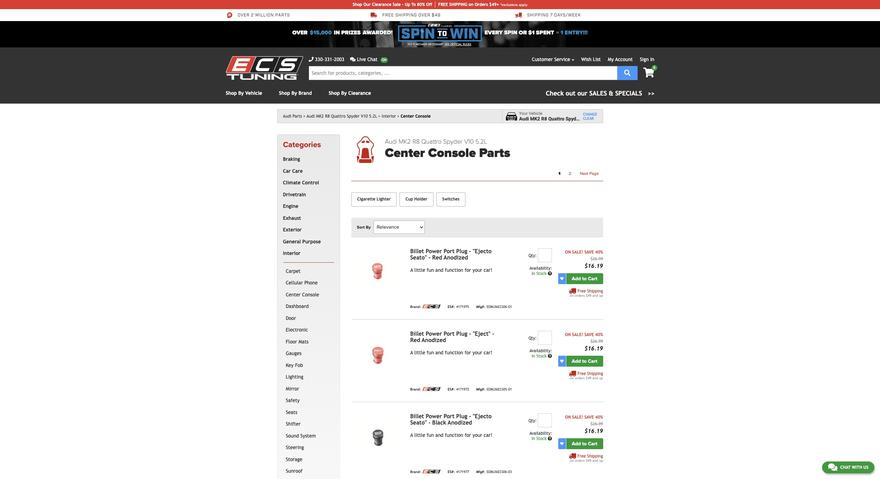 Task type: vqa. For each thing, say whether or not it's contained in the screenshot.
Holder
yes



Task type: describe. For each thing, give the bounding box(es) containing it.
specials
[[616, 90, 643, 97]]

prizes
[[342, 29, 361, 36]]

cigarette lighter
[[357, 197, 391, 202]]

drivetrain
[[283, 192, 306, 198]]

no
[[409, 43, 413, 46]]

every spin or $1 spent = 1 entry!!!
[[485, 29, 588, 36]]

sale! for billet power port plug - "eject" - red anodized
[[573, 333, 584, 337]]

mfg#: for billet power port plug - "ejecto seato" - black anodized
[[477, 471, 486, 474]]

v10 for audi mk2 r8 quattro spyder v10 5.2l
[[361, 114, 368, 119]]

category navigation element
[[277, 135, 340, 480]]

anodized for red
[[444, 254, 468, 261]]

free shipping over $49
[[383, 13, 441, 18]]

1 horizontal spatial interior link
[[382, 114, 400, 119]]

clearance for our
[[372, 2, 392, 7]]

on for billet power port plug - "ejecto seato" - red anodized
[[570, 294, 574, 298]]

sound
[[286, 433, 299, 439]]

orders for billet power port plug - "ejecto seato" - black anodized
[[575, 459, 585, 463]]

gauges link
[[285, 348, 333, 360]]

shop by brand link
[[279, 90, 312, 96]]

sound system link
[[285, 431, 333, 442]]

climate control
[[283, 180, 319, 186]]

audi for audi mk2 r8 quattro spyder v10 5.2l center console parts
[[385, 138, 397, 146]]

up for billet power port plug - "ejecto seato" - red anodized
[[600, 294, 604, 298]]

$16.19 for billet power port plug - "eject" - red anodized
[[585, 346, 604, 352]]

availability: for billet power port plug - "eject" - red anodized
[[530, 349, 552, 354]]

by right sort
[[366, 225, 371, 230]]

clear link
[[584, 116, 598, 121]]

in for billet power port plug - "ejecto seato" - red anodized
[[532, 271, 536, 276]]

&
[[609, 90, 614, 97]]

add to wish list image for billet power port plug - "ejecto seato" - black anodized
[[561, 442, 564, 446]]

exhaust link
[[282, 213, 333, 224]]

brand: for billet power port plug - "eject" - red anodized
[[411, 388, 421, 392]]

car care
[[283, 168, 303, 174]]

$26.99 for billet power port plug - "ejecto seato" - black anodized
[[591, 422, 604, 427]]

$16.19 for billet power port plug - "ejecto seato" - black anodized
[[585, 428, 604, 435]]

orders for billet power port plug - "ejecto seato" - red anodized
[[575, 294, 585, 298]]

cart for billet power port plug - "eject" - red anodized
[[588, 359, 598, 365]]

audi inside your vehicle audi mk2 r8 quattro spyder v10 5.2l
[[520, 116, 529, 122]]

cigarette lighter link
[[352, 193, 397, 207]]

billet power port plug - "ejecto seato" - red anodized link
[[411, 248, 492, 261]]

vehicle inside your vehicle audi mk2 r8 quattro spyder v10 5.2l
[[529, 111, 543, 116]]

qty: for billet power port plug - "ejecto seato" - black anodized
[[529, 419, 537, 424]]

storage link
[[285, 454, 333, 466]]

entry!!!
[[565, 29, 588, 36]]

sign
[[640, 57, 649, 62]]

fun for black
[[427, 433, 434, 438]]

ping
[[458, 2, 468, 7]]

ecs tuning image
[[226, 56, 303, 80]]

rules
[[463, 43, 472, 46]]

es#: 4171975
[[448, 305, 470, 309]]

es#4171975 - 028636ecs06-01 - billet power port plug - "ejecto seato" - red anodized - a little fun and function for your car! - ecs - audi bmw volkswagen mercedes benz mini porsche image
[[352, 248, 405, 289]]

r8 for audi mk2 r8 quattro spyder v10 5.2l
[[325, 114, 330, 119]]

40% for billet power port plug - "ejecto seato" - black anodized
[[596, 415, 604, 420]]

=
[[557, 29, 560, 36]]

little for billet power port plug - "ejecto seato" - red anodized
[[415, 267, 426, 273]]

0 horizontal spatial vehicle
[[246, 90, 262, 96]]

availability: for billet power port plug - "ejecto seato" - black anodized
[[530, 431, 552, 436]]

interior for the bottom interior link
[[283, 251, 301, 256]]

comments image for live
[[350, 57, 356, 62]]

steering
[[286, 445, 304, 451]]

qty: for billet power port plug - "ejecto seato" - red anodized
[[529, 253, 537, 258]]

330-331-2003
[[315, 57, 345, 62]]

a for billet power port plug - "eject" - red anodized
[[411, 350, 413, 356]]

qty: for billet power port plug - "eject" - red anodized
[[529, 336, 537, 341]]

$49 for billet power port plug - "eject" - red anodized
[[586, 376, 592, 380]]

shop by vehicle link
[[226, 90, 262, 96]]

my account
[[608, 57, 633, 62]]

exterior link
[[282, 224, 333, 236]]

safety link
[[285, 395, 333, 407]]

*exclusions
[[501, 3, 518, 7]]

up for billet power port plug - "eject" - red anodized
[[600, 376, 604, 380]]

fun for red
[[427, 267, 434, 273]]

center inside interior subcategories element
[[286, 292, 301, 298]]

billet for billet power port plug - "ejecto seato" - black anodized
[[411, 413, 424, 420]]

mfg#: 028636ecs06-01
[[477, 305, 512, 309]]

question circle image for billet power port plug - "eject" - red anodized
[[548, 354, 552, 359]]

key fob
[[286, 363, 303, 368]]

in stock for billet power port plug - "ejecto seato" - black anodized
[[532, 437, 548, 442]]

cellular
[[286, 280, 303, 286]]

shopping cart image
[[644, 68, 655, 78]]

$15,000
[[310, 29, 332, 36]]

port for red
[[444, 248, 455, 255]]

es#: for anodized
[[448, 388, 455, 392]]

0 link
[[638, 65, 658, 78]]

0
[[654, 66, 656, 70]]

to for billet power port plug - "ejecto seato" - black anodized
[[583, 441, 587, 447]]

carpet link
[[285, 266, 333, 278]]

mats
[[299, 339, 309, 345]]

lighting link
[[285, 372, 333, 384]]

by for brand
[[292, 90, 297, 96]]

every
[[485, 29, 503, 36]]

01 for billet power port plug - "ejecto seato" - red anodized
[[509, 305, 512, 309]]

quattro for audi mk2 r8 quattro spyder v10 5.2l center console parts
[[422, 138, 442, 146]]

purchase
[[413, 43, 428, 46]]

0 vertical spatial parts
[[293, 114, 302, 119]]

plug for anodized
[[457, 331, 468, 337]]

purpose
[[303, 239, 321, 245]]

mfg#: 028636ecs05-01
[[477, 388, 512, 392]]

ecs tuning 'spin to win' contest logo image
[[399, 24, 482, 41]]

see
[[445, 43, 450, 46]]

v10 for audi mk2 r8 quattro spyder v10 5.2l center console parts
[[465, 138, 474, 146]]

0 horizontal spatial 2
[[251, 13, 254, 18]]

customer service button
[[532, 56, 575, 63]]

free shipping over $49 link
[[371, 12, 441, 18]]

free for billet power port plug - "eject" - red anodized
[[578, 372, 586, 376]]

ship
[[450, 2, 458, 7]]

service
[[555, 57, 571, 62]]

0 horizontal spatial chat
[[368, 57, 378, 62]]

customer service
[[532, 57, 571, 62]]

330-331-2003 link
[[309, 56, 345, 63]]

red inside the billet power port plug - "ejecto seato" - red anodized
[[433, 254, 443, 261]]

electronic
[[286, 327, 308, 333]]

availability: for billet power port plug - "ejecto seato" - red anodized
[[530, 266, 552, 271]]

sunroof link
[[285, 466, 333, 478]]

v10 inside your vehicle audi mk2 r8 quattro spyder v10 5.2l
[[582, 116, 591, 122]]

or
[[519, 29, 527, 36]]

1 horizontal spatial center console
[[401, 114, 431, 119]]

over 2 million parts link
[[226, 12, 290, 18]]

no purchase necessary. see official rules .
[[409, 43, 472, 46]]

cellular phone
[[286, 280, 318, 286]]

2 link
[[565, 169, 576, 178]]

free
[[439, 2, 448, 7]]

mk2 for audi mk2 r8 quattro spyder v10 5.2l center console parts
[[399, 138, 411, 146]]

door
[[286, 316, 296, 321]]

over for over 2 million parts
[[238, 13, 250, 18]]

billet power port plug - "eject" - red anodized
[[411, 331, 495, 344]]

01 for billet power port plug - "eject" - red anodized
[[509, 388, 512, 392]]

mk2 for audi mk2 r8 quattro spyder v10 5.2l
[[316, 114, 324, 119]]

spyder for audi mk2 r8 quattro spyder v10 5.2l
[[347, 114, 360, 119]]

black
[[433, 420, 447, 426]]

in for billet power port plug - "ejecto seato" - black anodized
[[532, 437, 536, 442]]

clearance for by
[[349, 90, 371, 96]]

0 vertical spatial center
[[401, 114, 414, 119]]

general purpose
[[283, 239, 321, 245]]

our
[[364, 2, 371, 7]]

your for billet power port plug - "eject" - red anodized
[[473, 350, 483, 356]]

028636ecs06- for billet power port plug - "ejecto seato" - red anodized
[[487, 305, 509, 309]]

floor mats
[[286, 339, 309, 345]]

sale! for billet power port plug - "ejecto seato" - red anodized
[[573, 250, 584, 255]]

save for billet power port plug - "eject" - red anodized
[[585, 333, 594, 337]]

fun for anodized
[[427, 350, 434, 356]]

1 vertical spatial interior link
[[282, 248, 333, 260]]

shifter link
[[285, 419, 333, 431]]

shop by vehicle
[[226, 90, 262, 96]]

sign in link
[[640, 57, 655, 62]]

control
[[302, 180, 319, 186]]

0 vertical spatial 1
[[561, 29, 564, 36]]

es#: 4171977
[[448, 471, 470, 474]]

car
[[283, 168, 291, 174]]

03
[[509, 471, 512, 474]]

"eject"
[[473, 331, 491, 337]]

safety
[[286, 398, 300, 404]]

anodized for black
[[448, 420, 472, 426]]

stock for billet power port plug - "ejecto seato" - red anodized
[[537, 271, 547, 276]]

change link
[[584, 112, 598, 116]]

in stock for billet power port plug - "eject" - red anodized
[[532, 354, 548, 359]]

$26.99 for billet power port plug - "eject" - red anodized
[[591, 339, 604, 344]]

add for billet power port plug - "ejecto seato" - red anodized
[[572, 276, 581, 282]]

us
[[864, 466, 869, 470]]

$1
[[529, 29, 535, 36]]

port for black
[[444, 413, 455, 420]]

function for anodized
[[445, 350, 464, 356]]

7
[[551, 13, 553, 18]]

es#4171972 - 028636ecs05-01 - billet power port plug - "eject" - red anodized - a little fun and function for your car! - ecs - audi bmw volkswagen mercedes benz mini porsche image
[[352, 331, 405, 371]]

climate
[[283, 180, 301, 186]]

shipping 7 days/week link
[[516, 12, 581, 18]]

add to wish list image
[[561, 277, 564, 281]]

audi for audi mk2 r8 quattro spyder v10 5.2l
[[307, 114, 315, 119]]

electronic link
[[285, 325, 333, 336]]

million
[[255, 13, 274, 18]]

free for billet power port plug - "ejecto seato" - red anodized
[[578, 289, 586, 294]]

fob
[[295, 363, 303, 368]]

seats link
[[285, 407, 333, 419]]

sound system
[[286, 433, 316, 439]]

billet for billet power port plug - "ejecto seato" - red anodized
[[411, 248, 424, 255]]

sale! for billet power port plug - "ejecto seato" - black anodized
[[573, 415, 584, 420]]

mfg#: for billet power port plug - "eject" - red anodized
[[477, 388, 486, 392]]

sunroof
[[286, 469, 303, 474]]



Task type: locate. For each thing, give the bounding box(es) containing it.
0 horizontal spatial center console
[[286, 292, 319, 298]]

anodized inside billet power port plug - "eject" - red anodized
[[422, 337, 446, 344]]

billet for billet power port plug - "eject" - red anodized
[[411, 331, 424, 337]]

0 vertical spatial seato"
[[411, 254, 427, 261]]

on for billet power port plug - "eject" - red anodized
[[570, 376, 574, 380]]

anodized inside the billet power port plug - "ejecto seato" - red anodized
[[444, 254, 468, 261]]

by up audi mk2 r8 quattro spyder v10 5.2l link
[[342, 90, 347, 96]]

add to cart button for billet power port plug - "ejecto seato" - black anodized
[[567, 439, 604, 450]]

1 for from the top
[[465, 267, 471, 273]]

Search text field
[[309, 66, 618, 80]]

port inside the billet power port plug - "ejecto seato" - red anodized
[[444, 248, 455, 255]]

free for billet power port plug - "ejecto seato" - black anodized
[[578, 454, 586, 459]]

billet power port plug - "ejecto seato" - black anodized link
[[411, 413, 492, 426]]

billet inside billet power port plug - "eject" - red anodized
[[411, 331, 424, 337]]

exhaust
[[283, 215, 301, 221]]

1 right the =
[[561, 29, 564, 36]]

free shipping on orders $49 and up for billet power port plug - "ejecto seato" - red anodized
[[570, 289, 604, 298]]

5.2l inside "audi mk2 r8 quattro spyder v10 5.2l center console parts"
[[476, 138, 488, 146]]

2 ecs - corporate logo image from the top
[[423, 387, 441, 391]]

orders for billet power port plug - "eject" - red anodized
[[575, 376, 585, 380]]

dashboard link
[[285, 301, 333, 313]]

1 orders from the top
[[575, 294, 585, 298]]

question circle image for billet power port plug - "ejecto seato" - black anodized
[[548, 437, 552, 441]]

0 vertical spatial vehicle
[[246, 90, 262, 96]]

cup holder link
[[400, 193, 434, 207]]

3 orders from the top
[[575, 459, 585, 463]]

2 vertical spatial anodized
[[448, 420, 472, 426]]

center console link
[[285, 289, 333, 301]]

mk2 inside "audi mk2 r8 quattro spyder v10 5.2l center console parts"
[[399, 138, 411, 146]]

power inside the billet power port plug - "ejecto seato" - red anodized
[[426, 248, 442, 255]]

over left $15,000
[[293, 29, 308, 36]]

your for billet power port plug - "ejecto seato" - black anodized
[[473, 433, 483, 438]]

over
[[238, 13, 250, 18], [293, 29, 308, 36]]

2 billet from the top
[[411, 331, 424, 337]]

1 vertical spatial ecs - corporate logo image
[[423, 387, 441, 391]]

comments image left live
[[350, 57, 356, 62]]

clearance up audi mk2 r8 quattro spyder v10 5.2l link
[[349, 90, 371, 96]]

1 on sale!                         save 40% $26.99 $16.19 from the top
[[565, 250, 604, 270]]

port inside billet power port plug - "eject" - red anodized
[[444, 331, 455, 337]]

anodized inside billet power port plug - "ejecto seato" - black anodized
[[448, 420, 472, 426]]

change
[[584, 112, 598, 116]]

$49 inside free shipping over $49 link
[[432, 13, 441, 18]]

3 add to cart button from the top
[[567, 439, 604, 450]]

0 vertical spatial interior link
[[382, 114, 400, 119]]

2 function from the top
[[445, 350, 464, 356]]

billet inside the billet power port plug - "ejecto seato" - red anodized
[[411, 248, 424, 255]]

es#4171977 - 028636ecs06-03 - billet power port plug - "ejecto seato" - black anodized - a little fun and function for your car! - ecs - audi bmw volkswagen mercedes benz mini porsche image
[[352, 414, 405, 454]]

clearance right our
[[372, 2, 392, 7]]

2 left million
[[251, 13, 254, 18]]

028636ecs06- for billet power port plug - "ejecto seato" - black anodized
[[487, 471, 509, 474]]

2 orders from the top
[[575, 376, 585, 380]]

clearance
[[372, 2, 392, 7], [349, 90, 371, 96]]

your down the billet power port plug - "ejecto seato" - black anodized link
[[473, 433, 483, 438]]

1 stock from the top
[[537, 271, 547, 276]]

2 vertical spatial save
[[585, 415, 594, 420]]

3 es#: from the top
[[448, 471, 455, 474]]

for down billet power port plug - "ejecto seato" - black anodized
[[465, 433, 471, 438]]

2 up from the top
[[600, 376, 604, 380]]

system
[[301, 433, 316, 439]]

0 vertical spatial free shipping on orders $49 and up
[[570, 289, 604, 298]]

ecs - corporate logo image left es#: 4171975
[[423, 305, 441, 309]]

comments image inside live chat link
[[350, 57, 356, 62]]

3 up from the top
[[600, 459, 604, 463]]

exterior
[[283, 227, 302, 233]]

0 vertical spatial console
[[416, 114, 431, 119]]

0 vertical spatial red
[[433, 254, 443, 261]]

a little fun and function for your car! down billet power port plug - "eject" - red anodized
[[411, 350, 493, 356]]

mfg#: 028636ecs06-03
[[477, 471, 512, 474]]

2 vertical spatial es#:
[[448, 471, 455, 474]]

a little fun and function for your car! for anodized
[[411, 350, 493, 356]]

cart for billet power port plug - "ejecto seato" - black anodized
[[588, 441, 598, 447]]

quattro inside "audi mk2 r8 quattro spyder v10 5.2l center console parts"
[[422, 138, 442, 146]]

0 horizontal spatial 5.2l
[[369, 114, 377, 119]]

1 a little fun and function for your car! from the top
[[411, 267, 493, 273]]

1 vertical spatial on sale!                         save 40% $26.99 $16.19
[[565, 333, 604, 352]]

1 vertical spatial power
[[426, 331, 442, 337]]

4171975
[[457, 305, 470, 309]]

0 vertical spatial a little fun and function for your car!
[[411, 267, 493, 273]]

1 vertical spatial plug
[[457, 331, 468, 337]]

your down "eject"
[[473, 350, 483, 356]]

r8 inside your vehicle audi mk2 r8 quattro spyder v10 5.2l
[[542, 116, 548, 122]]

1 a from the top
[[411, 267, 413, 273]]

0 vertical spatial 2
[[251, 13, 254, 18]]

2 vertical spatial a
[[411, 433, 413, 438]]

power inside billet power port plug - "ejecto seato" - black anodized
[[426, 413, 442, 420]]

quattro inside your vehicle audi mk2 r8 quattro spyder v10 5.2l
[[549, 116, 565, 122]]

a little fun and function for your car! down "billet power port plug - "ejecto seato" - red anodized" link
[[411, 267, 493, 273]]

5.2l for audi mk2 r8 quattro spyder v10 5.2l center console parts
[[476, 138, 488, 146]]

2 in stock from the top
[[532, 354, 548, 359]]

2 question circle image from the top
[[548, 437, 552, 441]]

a
[[411, 267, 413, 273], [411, 350, 413, 356], [411, 433, 413, 438]]

1 add to wish list image from the top
[[561, 360, 564, 363]]

1 on from the top
[[565, 250, 571, 255]]

1 vertical spatial $26.99
[[591, 339, 604, 344]]

$16.19 for billet power port plug - "ejecto seato" - red anodized
[[585, 263, 604, 270]]

shipping
[[396, 13, 417, 18]]

brand: for billet power port plug - "ejecto seato" - black anodized
[[411, 471, 421, 474]]

add for billet power port plug - "ejecto seato" - black anodized
[[572, 441, 581, 447]]

lighting
[[286, 375, 304, 380]]

1 vertical spatial seato"
[[411, 420, 427, 426]]

paginated product list navigation navigation
[[385, 169, 604, 178]]

1 vertical spatial center
[[385, 146, 425, 161]]

2 vertical spatial in stock
[[532, 437, 548, 442]]

1 vertical spatial little
[[415, 350, 426, 356]]

1 in stock from the top
[[532, 271, 548, 276]]

2 car! from the top
[[484, 350, 493, 356]]

1 vertical spatial car!
[[484, 350, 493, 356]]

a right es#4171975 - 028636ecs06-01 - billet power port plug - "ejecto seato" - red anodized - a little fun and function for your car! - ecs - audi bmw volkswagen mercedes benz mini porsche image
[[411, 267, 413, 273]]

028636ecs06- right 4171977
[[487, 471, 509, 474]]

phone image
[[309, 57, 314, 62]]

1 vertical spatial to
[[583, 359, 587, 365]]

40% for billet power port plug - "eject" - red anodized
[[596, 333, 604, 337]]

holder
[[415, 197, 428, 202]]

for down "billet power port plug - "ejecto seato" - red anodized" link
[[465, 267, 471, 273]]

1 plug from the top
[[457, 248, 468, 255]]

ecs - corporate logo image
[[423, 305, 441, 309], [423, 387, 441, 391], [423, 470, 441, 474]]

on
[[565, 250, 571, 255], [565, 333, 571, 337], [565, 415, 571, 420]]

2 mfg#: from the top
[[477, 388, 486, 392]]

seato" for billet power port plug - "ejecto seato" - red anodized
[[411, 254, 427, 261]]

$16.19
[[585, 263, 604, 270], [585, 346, 604, 352], [585, 428, 604, 435]]

2 stock from the top
[[537, 354, 547, 359]]

spyder inside your vehicle audi mk2 r8 quattro spyder v10 5.2l
[[566, 116, 581, 122]]

account
[[616, 57, 633, 62]]

stock for billet power port plug - "eject" - red anodized
[[537, 354, 547, 359]]

sales & specials link
[[546, 89, 655, 98]]

3 plug from the top
[[457, 413, 468, 420]]

2 for from the top
[[465, 350, 471, 356]]

off
[[426, 2, 433, 7]]

1 horizontal spatial red
[[433, 254, 443, 261]]

drivetrain link
[[282, 189, 333, 201]]

0 vertical spatial add
[[572, 276, 581, 282]]

1 function from the top
[[445, 267, 464, 273]]

3 $26.99 from the top
[[591, 422, 604, 427]]

1 vertical spatial free shipping on orders $49 and up
[[570, 372, 604, 380]]

plug inside billet power port plug - "eject" - red anodized
[[457, 331, 468, 337]]

for down billet power port plug - "eject" - red anodized link
[[465, 350, 471, 356]]

spyder for audi mk2 r8 quattro spyder v10 5.2l center console parts
[[444, 138, 463, 146]]

mfg#: left '028636ecs05-'
[[477, 388, 486, 392]]

plug
[[457, 248, 468, 255], [457, 331, 468, 337], [457, 413, 468, 420]]

3 $16.19 from the top
[[585, 428, 604, 435]]

1 horizontal spatial 2
[[569, 171, 572, 176]]

cart
[[588, 276, 598, 282], [588, 359, 598, 365], [588, 441, 598, 447]]

3 in stock from the top
[[532, 437, 548, 442]]

shipping for billet power port plug - "ejecto seato" - black anodized
[[588, 454, 604, 459]]

2 little from the top
[[415, 350, 426, 356]]

2 40% from the top
[[596, 333, 604, 337]]

2 on from the top
[[565, 333, 571, 337]]

1 vertical spatial 01
[[509, 388, 512, 392]]

sale!
[[573, 250, 584, 255], [573, 333, 584, 337], [573, 415, 584, 420]]

1 vertical spatial availability:
[[530, 349, 552, 354]]

for for black
[[465, 433, 471, 438]]

fun down "billet power port plug - "ejecto seato" - red anodized" link
[[427, 267, 434, 273]]

see official rules link
[[445, 43, 472, 47]]

storage
[[286, 457, 303, 463]]

3 to from the top
[[583, 441, 587, 447]]

add to cart for billet power port plug - "eject" - red anodized
[[572, 359, 598, 365]]

red inside billet power port plug - "eject" - red anodized
[[411, 337, 421, 344]]

0 vertical spatial availability:
[[530, 266, 552, 271]]

v10 inside "audi mk2 r8 quattro spyder v10 5.2l center console parts"
[[465, 138, 474, 146]]

key fob link
[[285, 360, 333, 372]]

door link
[[285, 313, 333, 325]]

a right es#4171977 - 028636ecs06-03 - billet power port plug - "ejecto seato" - black anodized - a little fun and function for your car! - ecs - audi bmw volkswagen mercedes benz mini porsche image
[[411, 433, 413, 438]]

2 add from the top
[[572, 359, 581, 365]]

r8
[[325, 114, 330, 119], [542, 116, 548, 122], [413, 138, 420, 146]]

1 vertical spatial es#:
[[448, 388, 455, 392]]

1 01 from the top
[[509, 305, 512, 309]]

power for red
[[426, 248, 442, 255]]

shop by brand
[[279, 90, 312, 96]]

1 vertical spatial console
[[429, 146, 476, 161]]

audi for audi parts
[[283, 114, 292, 119]]

add to cart for billet power port plug - "ejecto seato" - red anodized
[[572, 276, 598, 282]]

"ejecto inside the billet power port plug - "ejecto seato" - red anodized
[[473, 248, 492, 255]]

3 sale! from the top
[[573, 415, 584, 420]]

audi inside "audi mk2 r8 quattro spyder v10 5.2l center console parts"
[[385, 138, 397, 146]]

0 vertical spatial billet
[[411, 248, 424, 255]]

1 fun from the top
[[427, 267, 434, 273]]

next page
[[580, 171, 599, 176]]

2 vertical spatial mfg#:
[[477, 471, 486, 474]]

331-
[[325, 57, 334, 62]]

1 vertical spatial a little fun and function for your car!
[[411, 350, 493, 356]]

your down "billet power port plug - "ejecto seato" - red anodized" link
[[473, 267, 483, 273]]

2 on sale!                         save 40% $26.99 $16.19 from the top
[[565, 333, 604, 352]]

1 40% from the top
[[596, 250, 604, 255]]

braking
[[283, 157, 300, 162]]

little for billet power port plug - "ejecto seato" - black anodized
[[415, 433, 426, 438]]

"ejecto inside billet power port plug - "ejecto seato" - black anodized
[[473, 413, 492, 420]]

2 brand: from the top
[[411, 388, 421, 392]]

5.2l inside your vehicle audi mk2 r8 quattro spyder v10 5.2l
[[592, 116, 602, 122]]

3 billet from the top
[[411, 413, 424, 420]]

anodized
[[444, 254, 468, 261], [422, 337, 446, 344], [448, 420, 472, 426]]

1 sale! from the top
[[573, 250, 584, 255]]

live chat link
[[350, 56, 388, 63]]

plug for black
[[457, 413, 468, 420]]

2 vertical spatial port
[[444, 413, 455, 420]]

3 availability: from the top
[[530, 431, 552, 436]]

0 horizontal spatial comments image
[[350, 57, 356, 62]]

mfg#: right 4171975
[[477, 305, 486, 309]]

1 $26.99 from the top
[[591, 257, 604, 261]]

on sale!                         save 40% $26.99 $16.19 for billet power port plug - "eject" - red anodized
[[565, 333, 604, 352]]

1 $16.19 from the top
[[585, 263, 604, 270]]

1 vertical spatial add to cart button
[[567, 356, 604, 367]]

$26.99 for billet power port plug - "ejecto seato" - red anodized
[[591, 257, 604, 261]]

in
[[334, 29, 340, 36]]

in
[[651, 57, 655, 62], [532, 271, 536, 276], [532, 354, 536, 359], [532, 437, 536, 442]]

shop by clearance
[[329, 90, 371, 96]]

shop by clearance link
[[329, 90, 371, 96]]

categories
[[283, 140, 321, 149]]

1 vertical spatial chat
[[841, 466, 851, 470]]

3 qty: from the top
[[529, 419, 537, 424]]

billet power port plug - "ejecto seato" - red anodized
[[411, 248, 492, 261]]

apply
[[519, 3, 528, 7]]

1 vertical spatial vehicle
[[529, 111, 543, 116]]

2 01 from the top
[[509, 388, 512, 392]]

0 vertical spatial save
[[585, 250, 594, 255]]

mirror
[[286, 386, 299, 392]]

2 add to cart from the top
[[572, 359, 598, 365]]

to for billet power port plug - "eject" - red anodized
[[583, 359, 587, 365]]

0 vertical spatial up
[[600, 294, 604, 298]]

1 vertical spatial up
[[600, 376, 604, 380]]

5.2l
[[369, 114, 377, 119], [592, 116, 602, 122], [476, 138, 488, 146]]

1 port from the top
[[444, 248, 455, 255]]

by down ecs tuning image
[[238, 90, 244, 96]]

0 vertical spatial center console
[[401, 114, 431, 119]]

mk2 inside your vehicle audi mk2 r8 quattro spyder v10 5.2l
[[531, 116, 541, 122]]

3 function from the top
[[445, 433, 464, 438]]

40% for billet power port plug - "ejecto seato" - red anodized
[[596, 250, 604, 255]]

1 free shipping on orders $49 and up from the top
[[570, 289, 604, 298]]

3 stock from the top
[[537, 437, 547, 442]]

3 free shipping on orders $49 and up from the top
[[570, 454, 604, 463]]

028636ecs06- up "eject"
[[487, 305, 509, 309]]

0 vertical spatial "ejecto
[[473, 248, 492, 255]]

1 vertical spatial billet
[[411, 331, 424, 337]]

0 horizontal spatial clearance
[[349, 90, 371, 96]]

0 vertical spatial a
[[411, 267, 413, 273]]

interior subcategories element
[[283, 263, 334, 480]]

parts inside "audi mk2 r8 quattro spyder v10 5.2l center console parts"
[[479, 146, 511, 161]]

brand: for billet power port plug - "ejecto seato" - red anodized
[[411, 305, 421, 309]]

3 cart from the top
[[588, 441, 598, 447]]

spyder inside "audi mk2 r8 quattro spyder v10 5.2l center console parts"
[[444, 138, 463, 146]]

1 vertical spatial stock
[[537, 354, 547, 359]]

audi mk2 r8 quattro spyder v10 5.2l
[[307, 114, 377, 119]]

official
[[451, 43, 463, 46]]

2 cart from the top
[[588, 359, 598, 365]]

a little fun and function for your car! down billet power port plug - "ejecto seato" - black anodized
[[411, 433, 493, 438]]

interior for the right interior link
[[382, 114, 396, 119]]

shipping for billet power port plug - "eject" - red anodized
[[588, 372, 604, 376]]

"ejecto
[[473, 248, 492, 255], [473, 413, 492, 420]]

up
[[600, 294, 604, 298], [600, 376, 604, 380], [600, 459, 604, 463]]

2 vertical spatial function
[[445, 433, 464, 438]]

2 vertical spatial availability:
[[530, 431, 552, 436]]

1 ecs - corporate logo image from the top
[[423, 305, 441, 309]]

$49 for billet power port plug - "ejecto seato" - black anodized
[[586, 459, 592, 463]]

a for billet power port plug - "ejecto seato" - black anodized
[[411, 433, 413, 438]]

power
[[426, 248, 442, 255], [426, 331, 442, 337], [426, 413, 442, 420]]

1 vertical spatial red
[[411, 337, 421, 344]]

function for red
[[445, 267, 464, 273]]

seato" inside the billet power port plug - "ejecto seato" - red anodized
[[411, 254, 427, 261]]

2 $26.99 from the top
[[591, 339, 604, 344]]

fun down the black
[[427, 433, 434, 438]]

2 "ejecto from the top
[[473, 413, 492, 420]]

function
[[445, 267, 464, 273], [445, 350, 464, 356], [445, 433, 464, 438]]

vehicle right 'your'
[[529, 111, 543, 116]]

2 a little fun and function for your car! from the top
[[411, 350, 493, 356]]

on for billet power port plug - "ejecto seato" - black anodized
[[570, 459, 574, 463]]

by for clearance
[[342, 90, 347, 96]]

0 horizontal spatial interior
[[283, 251, 301, 256]]

"ejecto for billet power port plug - "ejecto seato" - black anodized
[[473, 413, 492, 420]]

1 vertical spatial for
[[465, 350, 471, 356]]

seato" inside billet power port plug - "ejecto seato" - black anodized
[[411, 420, 427, 426]]

1 add to cart from the top
[[572, 276, 598, 282]]

billet inside billet power port plug - "ejecto seato" - black anodized
[[411, 413, 424, 420]]

3 ecs - corporate logo image from the top
[[423, 470, 441, 474]]

1 brand: from the top
[[411, 305, 421, 309]]

es#: left 4171972 at the right bottom of page
[[448, 388, 455, 392]]

on for billet power port plug - "eject" - red anodized
[[565, 333, 571, 337]]

1 horizontal spatial parts
[[479, 146, 511, 161]]

1 vertical spatial $16.19
[[585, 346, 604, 352]]

shop for shop by brand
[[279, 90, 290, 96]]

330-
[[315, 57, 325, 62]]

2003
[[334, 57, 345, 62]]

1 left 2 link at the top right of the page
[[559, 171, 561, 176]]

2 vertical spatial to
[[583, 441, 587, 447]]

function down billet power port plug - "ejecto seato" - black anodized
[[445, 433, 464, 438]]

plug inside billet power port plug - "ejecto seato" - black anodized
[[457, 413, 468, 420]]

on for billet power port plug - "ejecto seato" - black anodized
[[565, 415, 571, 420]]

1 vertical spatial 1
[[559, 171, 561, 176]]

2 vertical spatial car!
[[484, 433, 493, 438]]

1
[[561, 29, 564, 36], [559, 171, 561, 176]]

0 vertical spatial $16.19
[[585, 263, 604, 270]]

add to cart button for billet power port plug - "eject" - red anodized
[[567, 356, 604, 367]]

shop for shop by vehicle
[[226, 90, 237, 96]]

chat left the with
[[841, 466, 851, 470]]

1 your from the top
[[473, 267, 483, 273]]

0 vertical spatial clearance
[[372, 2, 392, 7]]

3 40% from the top
[[596, 415, 604, 420]]

2 vertical spatial on
[[565, 415, 571, 420]]

2 es#: from the top
[[448, 388, 455, 392]]

interior inside category navigation element
[[283, 251, 301, 256]]

comments image left chat with us
[[829, 463, 838, 472]]

1 horizontal spatial quattro
[[422, 138, 442, 146]]

3 little from the top
[[415, 433, 426, 438]]

ecs - corporate logo image left es#: 4171972
[[423, 387, 441, 391]]

function down billet power port plug - "eject" - red anodized link
[[445, 350, 464, 356]]

5.2l for audi mk2 r8 quattro spyder v10 5.2l
[[369, 114, 377, 119]]

0 vertical spatial mfg#:
[[477, 305, 486, 309]]

vehicle down ecs tuning image
[[246, 90, 262, 96]]

2 free shipping on orders $49 and up from the top
[[570, 372, 604, 380]]

page
[[590, 171, 599, 176]]

0 vertical spatial sale!
[[573, 250, 584, 255]]

orders
[[475, 2, 488, 7]]

2 inside paginated product list navigation navigation
[[569, 171, 572, 176]]

2 power from the top
[[426, 331, 442, 337]]

carpet
[[286, 269, 301, 274]]

2 save from the top
[[585, 333, 594, 337]]

lighter
[[377, 197, 391, 202]]

0 horizontal spatial red
[[411, 337, 421, 344]]

little for billet power port plug - "eject" - red anodized
[[415, 350, 426, 356]]

0 vertical spatial add to cart button
[[567, 273, 604, 284]]

1 save from the top
[[585, 250, 594, 255]]

2 port from the top
[[444, 331, 455, 337]]

add to cart button for billet power port plug - "ejecto seato" - red anodized
[[567, 273, 604, 284]]

add to cart button
[[567, 273, 604, 284], [567, 356, 604, 367], [567, 439, 604, 450]]

customer
[[532, 57, 553, 62]]

3 save from the top
[[585, 415, 594, 420]]

parts up paginated product list navigation navigation
[[479, 146, 511, 161]]

a little fun and function for your car! for red
[[411, 267, 493, 273]]

1 vertical spatial parts
[[479, 146, 511, 161]]

3 on from the top
[[565, 415, 571, 420]]

2 vertical spatial stock
[[537, 437, 547, 442]]

2 vertical spatial 40%
[[596, 415, 604, 420]]

1 028636ecs06- from the top
[[487, 305, 509, 309]]

0 horizontal spatial v10
[[361, 114, 368, 119]]

0 vertical spatial in stock
[[532, 271, 548, 276]]

1 up from the top
[[600, 294, 604, 298]]

ecs - corporate logo image for red
[[423, 305, 441, 309]]

car! for billet power port plug - "eject" - red anodized
[[484, 350, 493, 356]]

shipping
[[528, 13, 549, 18], [588, 289, 604, 294], [588, 372, 604, 376], [588, 454, 604, 459]]

comments image for chat
[[829, 463, 838, 472]]

1 car! from the top
[[484, 267, 493, 273]]

wish list
[[582, 57, 601, 62]]

brand
[[299, 90, 312, 96]]

2 right the "1" link
[[569, 171, 572, 176]]

a for billet power port plug - "ejecto seato" - red anodized
[[411, 267, 413, 273]]

question circle image
[[548, 272, 552, 276]]

2 sale! from the top
[[573, 333, 584, 337]]

0 vertical spatial question circle image
[[548, 354, 552, 359]]

2 vertical spatial power
[[426, 413, 442, 420]]

*exclusions apply link
[[501, 2, 528, 7]]

in stock for billet power port plug - "ejecto seato" - red anodized
[[532, 271, 548, 276]]

add to cart
[[572, 276, 598, 282], [572, 359, 598, 365], [572, 441, 598, 447]]

fun
[[427, 267, 434, 273], [427, 350, 434, 356], [427, 433, 434, 438]]

2 vertical spatial sale!
[[573, 415, 584, 420]]

3 your from the top
[[473, 433, 483, 438]]

3 on sale!                         save 40% $26.99 $16.19 from the top
[[565, 415, 604, 435]]

plug for red
[[457, 248, 468, 255]]

2 qty: from the top
[[529, 336, 537, 341]]

port for anodized
[[444, 331, 455, 337]]

shop our clearance sale - up to 80% off
[[353, 2, 433, 7]]

1 mfg#: from the top
[[477, 305, 486, 309]]

free ship ping on orders $49+ *exclusions apply
[[439, 2, 528, 7]]

seato" for billet power port plug - "ejecto seato" - black anodized
[[411, 420, 427, 426]]

1 qty: from the top
[[529, 253, 537, 258]]

0 vertical spatial orders
[[575, 294, 585, 298]]

0 horizontal spatial r8
[[325, 114, 330, 119]]

save for billet power port plug - "ejecto seato" - red anodized
[[585, 250, 594, 255]]

1 es#: from the top
[[448, 305, 455, 309]]

car! for billet power port plug - "ejecto seato" - black anodized
[[484, 433, 493, 438]]

floor
[[286, 339, 297, 345]]

None number field
[[538, 248, 552, 263], [538, 331, 552, 345], [538, 414, 552, 428], [538, 248, 552, 263], [538, 331, 552, 345], [538, 414, 552, 428]]

shop for shop by clearance
[[329, 90, 340, 96]]

car!
[[484, 267, 493, 273], [484, 350, 493, 356], [484, 433, 493, 438]]

comments image
[[350, 57, 356, 62], [829, 463, 838, 472]]

shop for shop our clearance sale - up to 80% off
[[353, 2, 362, 7]]

2 seato" from the top
[[411, 420, 427, 426]]

2 plug from the top
[[457, 331, 468, 337]]

your for billet power port plug - "ejecto seato" - red anodized
[[473, 267, 483, 273]]

engine link
[[282, 201, 333, 213]]

r8 inside "audi mk2 r8 quattro spyder v10 5.2l center console parts"
[[413, 138, 420, 146]]

chat right live
[[368, 57, 378, 62]]

es#: 4171972
[[448, 388, 470, 392]]

power inside billet power port plug - "eject" - red anodized
[[426, 331, 442, 337]]

center inside "audi mk2 r8 quattro spyder v10 5.2l center console parts"
[[385, 146, 425, 161]]

1 vertical spatial question circle image
[[548, 437, 552, 441]]

1 horizontal spatial r8
[[413, 138, 420, 146]]

by left the brand
[[292, 90, 297, 96]]

ecs - corporate logo image left es#: 4171977
[[423, 470, 441, 474]]

function down "billet power port plug - "ejecto seato" - red anodized" link
[[445, 267, 464, 273]]

2 vertical spatial $16.19
[[585, 428, 604, 435]]

free shipping on orders $49 and up for billet power port plug - "ejecto seato" - black anodized
[[570, 454, 604, 463]]

2 vertical spatial little
[[415, 433, 426, 438]]

1 horizontal spatial over
[[293, 29, 308, 36]]

fun down billet power port plug - "eject" - red anodized
[[427, 350, 434, 356]]

2 add to wish list image from the top
[[561, 442, 564, 446]]

for for anodized
[[465, 350, 471, 356]]

question circle image
[[548, 354, 552, 359], [548, 437, 552, 441]]

0 vertical spatial comments image
[[350, 57, 356, 62]]

add to cart for billet power port plug - "ejecto seato" - black anodized
[[572, 441, 598, 447]]

plug inside the billet power port plug - "ejecto seato" - red anodized
[[457, 248, 468, 255]]

es#: for red
[[448, 305, 455, 309]]

search image
[[625, 69, 631, 76]]

1 "ejecto from the top
[[473, 248, 492, 255]]

add to wish list image for billet power port plug - "eject" - red anodized
[[561, 360, 564, 363]]

quattro for audi mk2 r8 quattro spyder v10 5.2l
[[331, 114, 346, 119]]

days/week
[[555, 13, 581, 18]]

billet
[[411, 248, 424, 255], [411, 331, 424, 337], [411, 413, 424, 420]]

1 vertical spatial mfg#:
[[477, 388, 486, 392]]

3 fun from the top
[[427, 433, 434, 438]]

1 question circle image from the top
[[548, 354, 552, 359]]

mfg#: for billet power port plug - "ejecto seato" - red anodized
[[477, 305, 486, 309]]

2 add to cart button from the top
[[567, 356, 604, 367]]

2 horizontal spatial v10
[[582, 116, 591, 122]]

es#: left 4171975
[[448, 305, 455, 309]]

1 vertical spatial anodized
[[422, 337, 446, 344]]

2 your from the top
[[473, 350, 483, 356]]

1 to from the top
[[583, 276, 587, 282]]

2 to from the top
[[583, 359, 587, 365]]

2 $16.19 from the top
[[585, 346, 604, 352]]

3 add from the top
[[572, 441, 581, 447]]

2 vertical spatial orders
[[575, 459, 585, 463]]

2 vertical spatial console
[[302, 292, 319, 298]]

3 brand: from the top
[[411, 471, 421, 474]]

0 vertical spatial $26.99
[[591, 257, 604, 261]]

center console inside interior subcategories element
[[286, 292, 319, 298]]

add to wish list image
[[561, 360, 564, 363], [561, 442, 564, 446]]

parts
[[293, 114, 302, 119], [479, 146, 511, 161]]

a right the es#4171972 - 028636ecs05-01 - billet power port plug - "eject" - red anodized - a little fun and function for your car! - ecs - audi bmw volkswagen mercedes benz mini porsche image
[[411, 350, 413, 356]]

es#: left 4171977
[[448, 471, 455, 474]]

3 a little fun and function for your car! from the top
[[411, 433, 493, 438]]

shipping for billet power port plug - "ejecto seato" - red anodized
[[588, 289, 604, 294]]

0 vertical spatial add to cart
[[572, 276, 598, 282]]

interior link
[[382, 114, 400, 119], [282, 248, 333, 260]]

comments image inside chat with us link
[[829, 463, 838, 472]]

console inside interior subcategories element
[[302, 292, 319, 298]]

on for billet power port plug - "ejecto seato" - red anodized
[[565, 250, 571, 255]]

function for black
[[445, 433, 464, 438]]

on sale!                         save 40% $26.99 $16.19 for billet power port plug - "ejecto seato" - black anodized
[[565, 415, 604, 435]]

interior
[[382, 114, 396, 119], [283, 251, 301, 256]]

over left million
[[238, 13, 250, 18]]

1 add to cart button from the top
[[567, 273, 604, 284]]

to
[[583, 276, 587, 282], [583, 359, 587, 365], [583, 441, 587, 447]]

parts down shop by brand
[[293, 114, 302, 119]]

1 vertical spatial 40%
[[596, 333, 604, 337]]

1 vertical spatial your
[[473, 350, 483, 356]]

3 car! from the top
[[484, 433, 493, 438]]

sign in
[[640, 57, 655, 62]]

mfg#: right 4171977
[[477, 471, 486, 474]]

console inside "audi mk2 r8 quattro spyder v10 5.2l center console parts"
[[429, 146, 476, 161]]

port inside billet power port plug - "ejecto seato" - black anodized
[[444, 413, 455, 420]]

clearance inside the shop our clearance sale - up to 80% off link
[[372, 2, 392, 7]]

2 horizontal spatial spyder
[[566, 116, 581, 122]]

0 vertical spatial add to wish list image
[[561, 360, 564, 363]]

1 inside paginated product list navigation navigation
[[559, 171, 561, 176]]



